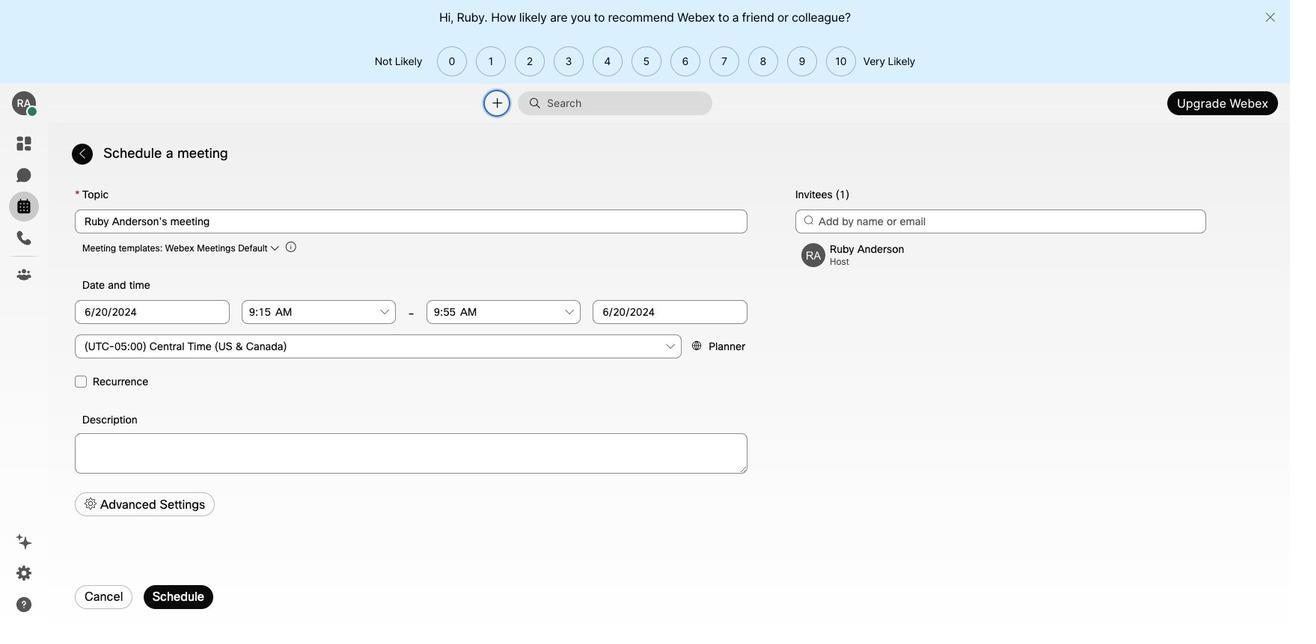 Task type: describe. For each thing, give the bounding box(es) containing it.
wrapper image
[[27, 106, 38, 117]]

wrapper image
[[529, 97, 547, 109]]

dashboard image
[[15, 135, 33, 153]]

settings image
[[15, 564, 33, 582]]

help image
[[15, 596, 33, 614]]

meetings image
[[15, 198, 33, 216]]

close rating section image
[[1265, 11, 1276, 23]]

webex tab list
[[9, 129, 39, 290]]

what's new image
[[15, 533, 33, 551]]

teams, has no new notifications image
[[15, 266, 33, 284]]

messaging, has no new notifications image
[[15, 166, 33, 184]]

how likely are you to recommend webex to a friend or colleague? score webex from 0 to 10, 0 is not likely and 10 is very likely. toolbar
[[433, 46, 856, 76]]



Task type: vqa. For each thing, say whether or not it's contained in the screenshot.
Show archived teams image
no



Task type: locate. For each thing, give the bounding box(es) containing it.
connect people image
[[490, 96, 505, 110]]

calls image
[[15, 229, 33, 247]]

navigation
[[0, 123, 48, 633]]



